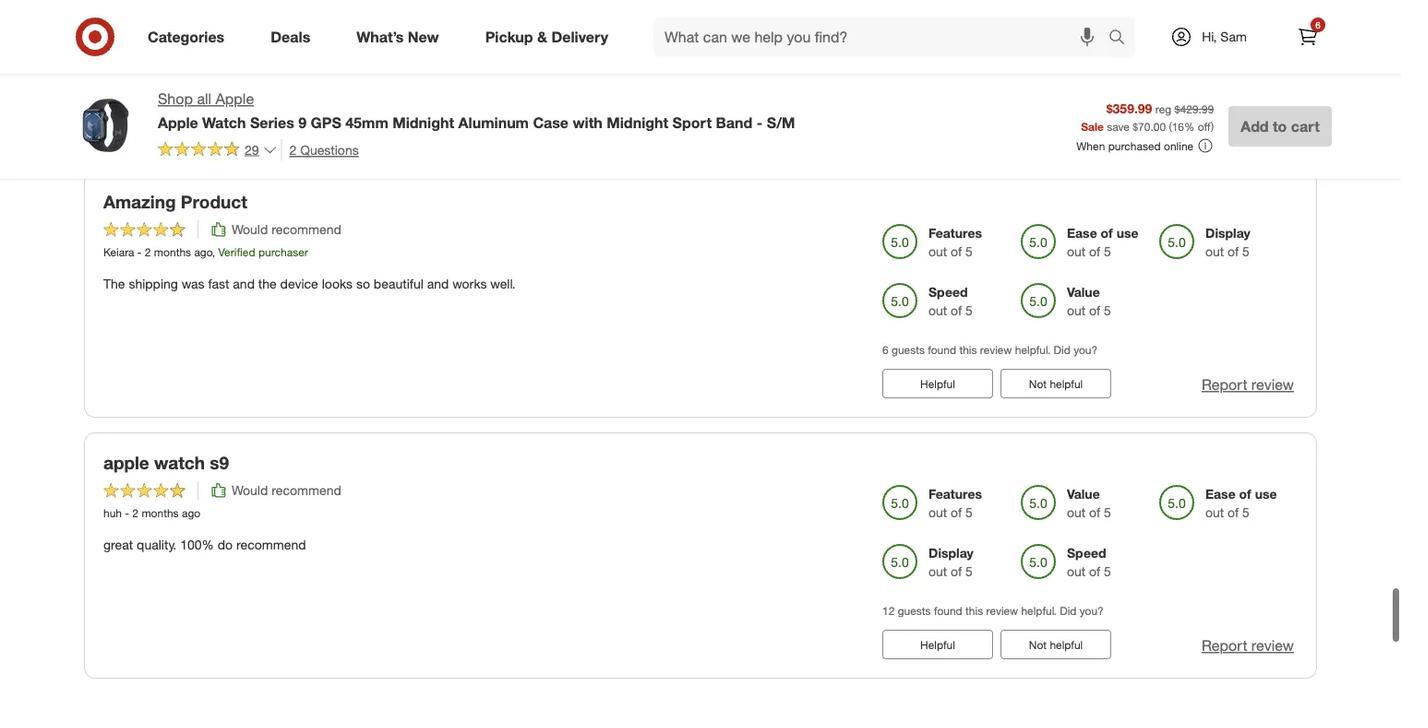 Task type: vqa. For each thing, say whether or not it's contained in the screenshot.
the bottom Guests
yes



Task type: locate. For each thing, give the bounding box(es) containing it.
would recommend
[[232, 222, 341, 238], [232, 483, 341, 499]]

1 horizontal spatial midnight
[[607, 113, 668, 131]]

ago
[[194, 246, 212, 260], [182, 507, 200, 521]]

you? for amazing product
[[1074, 344, 1098, 358]]

ago up '100%' on the left of page
[[182, 507, 200, 521]]

keiara - 2 months ago , verified purchaser
[[103, 246, 308, 260]]

0 horizontal spatial display out of 5
[[929, 546, 974, 580]]

1 vertical spatial features
[[929, 487, 982, 503]]

classy
[[272, 15, 307, 32]]

2 vertical spatial -
[[125, 507, 129, 521]]

months
[[154, 246, 191, 260], [142, 507, 179, 521]]

hi,
[[1202, 29, 1217, 45]]

and right look
[[184, 15, 206, 32]]

1 vertical spatial 2
[[145, 246, 151, 260]]

0 horizontal spatial 2
[[132, 507, 138, 521]]

huh - 2 months ago
[[103, 507, 200, 521]]

0 horizontal spatial apple
[[158, 113, 198, 131]]

aluminum
[[458, 113, 529, 131]]

works
[[452, 276, 487, 293]]

apple
[[216, 90, 254, 108], [158, 113, 198, 131]]

helpful
[[1050, 116, 1083, 130], [1050, 378, 1083, 391], [1050, 639, 1083, 652]]

0 vertical spatial ago
[[194, 246, 212, 260]]

0 vertical spatial features
[[929, 226, 982, 242]]

1 vertical spatial value out of 5
[[1067, 487, 1111, 521]]

report review for amazing product
[[1202, 377, 1294, 395]]

guests for apple watch s9
[[898, 605, 931, 619]]

1 vertical spatial this
[[966, 605, 983, 619]]

0 vertical spatial helpful
[[920, 378, 955, 391]]

2 vertical spatial 2
[[132, 507, 138, 521]]

ago for huh
[[182, 507, 200, 521]]

search button
[[1100, 17, 1145, 61]]

1 horizontal spatial apple
[[216, 90, 254, 108]]

1 horizontal spatial display out of 5
[[1205, 226, 1251, 260]]

and left the works
[[427, 276, 449, 293]]

midnight
[[392, 113, 454, 131], [607, 113, 668, 131]]

0 vertical spatial would
[[232, 222, 268, 238]]

2 not from the top
[[1029, 378, 1047, 391]]

helpful down 12 guests found this review helpful. did you?
[[920, 639, 955, 652]]

2 midnight from the left
[[607, 113, 668, 131]]

speed
[[929, 285, 968, 301], [1067, 546, 1106, 562]]

0 vertical spatial months
[[154, 246, 191, 260]]

report for amazing product
[[1202, 377, 1247, 395]]

new
[[408, 28, 439, 46]]

1 vertical spatial helpful
[[920, 639, 955, 652]]

2 vertical spatial report review button
[[1202, 636, 1294, 657]]

not helpful button for amazing product
[[1001, 370, 1111, 399]]

1 report review button from the top
[[1202, 114, 1294, 135]]

0 vertical spatial guests
[[892, 344, 925, 358]]

2 horizontal spatial and
[[427, 276, 449, 293]]

helpful button for apple watch s9
[[882, 631, 993, 660]]

- right huh
[[125, 507, 129, 521]]

2 vertical spatial report
[[1202, 638, 1247, 656]]

0 vertical spatial you?
[[1074, 344, 1098, 358]]

helpful button down 6 guests found this review helpful. did you?
[[882, 370, 993, 399]]

display out of 5
[[1205, 226, 1251, 260], [929, 546, 974, 580]]

found
[[928, 344, 956, 358], [934, 605, 962, 619]]

0 vertical spatial found
[[928, 344, 956, 358]]

would recommend up the purchaser
[[232, 222, 341, 238]]

1 features from the top
[[929, 226, 982, 242]]

with
[[573, 113, 603, 131]]

2 features from the top
[[929, 487, 982, 503]]

0 vertical spatial not
[[1029, 116, 1047, 130]]

0 vertical spatial not helpful button
[[1001, 109, 1111, 138]]

style,
[[210, 15, 240, 32]]

2 report review button from the top
[[1202, 375, 1294, 396]]

1 vertical spatial ease of use out of 5
[[1067, 226, 1139, 260]]

midnight right '45mm'
[[392, 113, 454, 131]]

- inside shop all apple apple watch series 9 gps 45mm midnight aluminum case with midnight sport band - s/m
[[757, 113, 763, 131]]

0 vertical spatial helpful button
[[882, 370, 993, 399]]

you? for apple watch s9
[[1080, 605, 1104, 619]]

1 midnight from the left
[[392, 113, 454, 131]]

1 vertical spatial you?
[[1080, 605, 1104, 619]]

0 vertical spatial did
[[1054, 344, 1071, 358]]

3 report review from the top
[[1202, 638, 1294, 656]]

months up shipping
[[154, 246, 191, 260]]

would
[[232, 222, 268, 238], [232, 483, 268, 499]]

use
[[1117, 24, 1139, 40], [1117, 226, 1139, 242], [1255, 487, 1277, 503]]

did for amazing product
[[1054, 344, 1071, 358]]

2 questions
[[289, 142, 359, 158]]

1 vertical spatial display out of 5
[[929, 546, 974, 580]]

0 horizontal spatial midnight
[[392, 113, 454, 131]]

1 vertical spatial report review button
[[1202, 375, 1294, 396]]

categories link
[[132, 17, 248, 57]]

1 horizontal spatial 6
[[1316, 19, 1321, 30]]

1 vertical spatial found
[[934, 605, 962, 619]]

the shipping was fast and the device looks so beautiful and works well.
[[103, 276, 516, 293]]

1 would recommend from the top
[[232, 222, 341, 238]]

not helpful down 12 guests found this review helpful. did you?
[[1029, 639, 1083, 652]]

1 vertical spatial would recommend
[[232, 483, 341, 499]]

0 vertical spatial value out of 5
[[1067, 285, 1111, 319]]

1 horizontal spatial speed
[[1067, 546, 1106, 562]]

months up quality. on the bottom
[[142, 507, 179, 521]]

1 vertical spatial features out of 5
[[929, 487, 982, 521]]

apple
[[103, 453, 149, 474]]

2 not helpful button from the top
[[1001, 370, 1111, 399]]

huh
[[103, 507, 122, 521]]

1 vertical spatial -
[[137, 246, 142, 260]]

well.
[[490, 276, 516, 293]]

2 report from the top
[[1202, 377, 1247, 395]]

2 vertical spatial not
[[1029, 639, 1047, 652]]

5
[[966, 42, 973, 58], [1104, 42, 1111, 58], [966, 244, 973, 260], [1104, 244, 1111, 260], [1243, 244, 1250, 260], [966, 303, 973, 319], [1104, 303, 1111, 319], [966, 505, 973, 521], [1104, 505, 1111, 521], [1243, 505, 1250, 521], [966, 564, 973, 580], [1104, 564, 1111, 580]]

0 vertical spatial speed out of 5
[[929, 285, 973, 319]]

not helpful button
[[1001, 109, 1111, 138], [1001, 370, 1111, 399], [1001, 631, 1111, 660]]

love the look and style, very classy
[[103, 15, 307, 32]]

apple down shop
[[158, 113, 198, 131]]

1 vertical spatial speed
[[1067, 546, 1106, 562]]

1 horizontal spatial and
[[233, 276, 255, 293]]

ease of use out of 5
[[1067, 24, 1139, 58], [1067, 226, 1139, 260], [1205, 487, 1277, 521]]

speed out of 5
[[929, 285, 973, 319], [1067, 546, 1111, 580]]

- right keiara
[[137, 246, 142, 260]]

2 down series
[[289, 142, 297, 158]]

helpful down 6 guests found this review helpful. did you?
[[920, 378, 955, 391]]

guests
[[892, 344, 925, 358], [898, 605, 931, 619]]

helpful
[[920, 378, 955, 391], [920, 639, 955, 652]]

2 vertical spatial helpful
[[1050, 639, 1083, 652]]

purchased
[[1108, 139, 1161, 153]]

would recommend for apple watch s9
[[232, 483, 341, 499]]

value
[[1067, 285, 1100, 301], [1067, 487, 1100, 503]]

1 vertical spatial recommend
[[272, 483, 341, 499]]

1 horizontal spatial speed out of 5
[[1067, 546, 1111, 580]]

0 vertical spatial -
[[757, 113, 763, 131]]

1 vertical spatial not helpful
[[1029, 378, 1083, 391]]

0 vertical spatial ease of use out of 5
[[1067, 24, 1139, 58]]

1 vertical spatial not
[[1029, 378, 1047, 391]]

would up verified
[[232, 222, 268, 238]]

midnight right with at the left of the page
[[607, 113, 668, 131]]

0 horizontal spatial -
[[125, 507, 129, 521]]

3 not helpful from the top
[[1029, 639, 1083, 652]]

2 value out of 5 from the top
[[1067, 487, 1111, 521]]

1 vertical spatial helpful button
[[882, 631, 993, 660]]

love
[[103, 15, 131, 32]]

cart
[[1291, 117, 1320, 135]]

2 helpful from the top
[[920, 639, 955, 652]]

not helpful button down 6 guests found this review helpful. did you?
[[1001, 370, 1111, 399]]

of
[[1101, 24, 1113, 40], [951, 42, 962, 58], [1089, 42, 1100, 58], [1101, 226, 1113, 242], [951, 244, 962, 260], [1089, 244, 1100, 260], [1228, 244, 1239, 260], [951, 303, 962, 319], [1089, 303, 1100, 319], [1239, 487, 1251, 503], [951, 505, 962, 521], [1089, 505, 1100, 521], [1228, 505, 1239, 521], [951, 564, 962, 580], [1089, 564, 1100, 580]]

the
[[134, 15, 153, 32], [258, 276, 277, 293]]

did
[[1054, 344, 1071, 358], [1060, 605, 1077, 619]]

features out of 5 for amazing product
[[929, 226, 982, 260]]

found for apple watch s9
[[934, 605, 962, 619]]

recommend
[[272, 222, 341, 238], [272, 483, 341, 499], [236, 538, 306, 554]]

2 helpful from the top
[[1050, 378, 1083, 391]]

1 vertical spatial did
[[1060, 605, 1077, 619]]

0 horizontal spatial 6
[[882, 344, 889, 358]]

pickup
[[485, 28, 533, 46]]

the left look
[[134, 15, 153, 32]]

1 value out of 5 from the top
[[1067, 285, 1111, 319]]

1 helpful button from the top
[[882, 370, 993, 399]]

series
[[250, 113, 294, 131]]

1 vertical spatial months
[[142, 507, 179, 521]]

1 vertical spatial use
[[1117, 226, 1139, 242]]

3 report from the top
[[1202, 638, 1247, 656]]

2
[[289, 142, 297, 158], [145, 246, 151, 260], [132, 507, 138, 521]]

2 value from the top
[[1067, 487, 1100, 503]]

2 features out of 5 from the top
[[929, 487, 982, 521]]

1 horizontal spatial 2
[[145, 246, 151, 260]]

months for keiara
[[154, 246, 191, 260]]

not down 12 guests found this review helpful. did you?
[[1029, 639, 1047, 652]]

beautiful
[[374, 276, 424, 293]]

2 helpful button from the top
[[882, 631, 993, 660]]

would recommend for amazing product
[[232, 222, 341, 238]]

when purchased online
[[1076, 139, 1194, 153]]

helpful down 12 guests found this review helpful. did you?
[[1050, 639, 1083, 652]]

not helpful button down 12 guests found this review helpful. did you?
[[1001, 631, 1111, 660]]

2 report review from the top
[[1202, 377, 1294, 395]]

1 vertical spatial helpful
[[1050, 378, 1083, 391]]

2 would from the top
[[232, 483, 268, 499]]

0 vertical spatial helpful.
[[1015, 344, 1051, 358]]

1 vertical spatial ago
[[182, 507, 200, 521]]

and right fast
[[233, 276, 255, 293]]

1 vertical spatial speed out of 5
[[1067, 546, 1111, 580]]

helpful button
[[882, 370, 993, 399], [882, 631, 993, 660]]

helpful up 'when'
[[1050, 116, 1083, 130]]

would recommend up do
[[232, 483, 341, 499]]

1 vertical spatial display
[[929, 546, 974, 562]]

0 vertical spatial speed
[[929, 285, 968, 301]]

1 report review from the top
[[1202, 116, 1294, 134]]

report
[[1202, 116, 1247, 134], [1202, 377, 1247, 395], [1202, 638, 1247, 656]]

1 value from the top
[[1067, 285, 1100, 301]]

2 vertical spatial report review
[[1202, 638, 1294, 656]]

45mm
[[345, 113, 388, 131]]

not for amazing product
[[1029, 378, 1047, 391]]

review for apple watch s9's report review button
[[1251, 638, 1294, 656]]

out
[[929, 42, 947, 58], [1067, 42, 1086, 58], [929, 244, 947, 260], [1067, 244, 1086, 260], [1205, 244, 1224, 260], [929, 303, 947, 319], [1067, 303, 1086, 319], [929, 505, 947, 521], [1067, 505, 1086, 521], [1205, 505, 1224, 521], [929, 564, 947, 580], [1067, 564, 1086, 580]]

3 not from the top
[[1029, 639, 1047, 652]]

ago up was
[[194, 246, 212, 260]]

0 vertical spatial report review
[[1202, 116, 1294, 134]]

helpful down 6 guests found this review helpful. did you?
[[1050, 378, 1083, 391]]

case
[[533, 113, 569, 131]]

off
[[1198, 119, 1211, 133]]

not
[[1029, 116, 1047, 130], [1029, 378, 1047, 391], [1029, 639, 1047, 652]]

s9
[[210, 453, 229, 474]]

would up do
[[232, 483, 268, 499]]

1 vertical spatial report
[[1202, 377, 1247, 395]]

not down 6 guests found this review helpful. did you?
[[1029, 378, 1047, 391]]

online
[[1164, 139, 1194, 153]]

2 horizontal spatial 2
[[289, 142, 297, 158]]

1 not helpful from the top
[[1029, 116, 1083, 130]]

2 questions link
[[281, 139, 359, 160]]

0 horizontal spatial display
[[929, 546, 974, 562]]

3 helpful from the top
[[1050, 639, 1083, 652]]

ease
[[1067, 24, 1097, 40], [1067, 226, 1097, 242], [1205, 487, 1236, 503]]

not helpful down 6 guests found this review helpful. did you?
[[1029, 378, 1083, 391]]

gps
[[311, 113, 341, 131]]

0 vertical spatial report review button
[[1202, 114, 1294, 135]]

1 vertical spatial value
[[1067, 487, 1100, 503]]

0 vertical spatial 6
[[1316, 19, 1321, 30]]

not helpful up 'when'
[[1029, 116, 1083, 130]]

1 horizontal spatial display
[[1205, 226, 1251, 242]]

report review button for apple watch s9
[[1202, 636, 1294, 657]]

looks
[[322, 276, 353, 293]]

shipping
[[129, 276, 178, 293]]

0 vertical spatial recommend
[[272, 222, 341, 238]]

this for apple watch s9
[[966, 605, 983, 619]]

0 vertical spatial report
[[1202, 116, 1247, 134]]

12
[[882, 605, 895, 619]]

and
[[184, 15, 206, 32], [233, 276, 255, 293], [427, 276, 449, 293]]

recommend for apple watch s9
[[272, 483, 341, 499]]

1 vertical spatial guests
[[898, 605, 931, 619]]

3 not helpful button from the top
[[1001, 631, 1111, 660]]

0 vertical spatial features out of 5
[[929, 226, 982, 260]]

0 vertical spatial would recommend
[[232, 222, 341, 238]]

0 vertical spatial the
[[134, 15, 153, 32]]

fast
[[208, 276, 229, 293]]

apple up watch
[[216, 90, 254, 108]]

report review
[[1202, 116, 1294, 134], [1202, 377, 1294, 395], [1202, 638, 1294, 656]]

helpful. for apple watch s9
[[1021, 605, 1057, 619]]

2 not helpful from the top
[[1029, 378, 1083, 391]]

not helpful
[[1029, 116, 1083, 130], [1029, 378, 1083, 391], [1029, 639, 1083, 652]]

2 would recommend from the top
[[232, 483, 341, 499]]

0 vertical spatial this
[[959, 344, 977, 358]]

1 vertical spatial helpful.
[[1021, 605, 1057, 619]]

1 vertical spatial ease
[[1067, 226, 1097, 242]]

features
[[929, 226, 982, 242], [929, 487, 982, 503]]

1 would from the top
[[232, 222, 268, 238]]

2 right keiara
[[145, 246, 151, 260]]

review for 1st report review button
[[1251, 116, 1294, 134]]

1 horizontal spatial -
[[137, 246, 142, 260]]

29 link
[[158, 139, 277, 162]]

1 vertical spatial not helpful button
[[1001, 370, 1111, 399]]

3 report review button from the top
[[1202, 636, 1294, 657]]

0 vertical spatial 2
[[289, 142, 297, 158]]

1 features out of 5 from the top
[[929, 226, 982, 260]]

2 vertical spatial not helpful button
[[1001, 631, 1111, 660]]

not left sale
[[1029, 116, 1047, 130]]

2 horizontal spatial -
[[757, 113, 763, 131]]

1 vertical spatial would
[[232, 483, 268, 499]]

not helpful button up 'when'
[[1001, 109, 1111, 138]]

- left s/m
[[757, 113, 763, 131]]

&
[[537, 28, 547, 46]]

sale
[[1081, 119, 1104, 133]]

1 helpful from the top
[[920, 378, 955, 391]]

%
[[1184, 119, 1195, 133]]

2 right huh
[[132, 507, 138, 521]]

the left device
[[258, 276, 277, 293]]

helpful button down 12 at bottom
[[882, 631, 993, 660]]



Task type: describe. For each thing, give the bounding box(es) containing it.
sport
[[673, 113, 712, 131]]

$359.99
[[1106, 100, 1152, 116]]

quality.
[[137, 538, 177, 554]]

reg
[[1155, 102, 1172, 116]]

helpful for amazing product
[[1050, 378, 1083, 391]]

29
[[245, 141, 259, 158]]

save
[[1107, 119, 1130, 133]]

What can we help you find? suggestions appear below search field
[[654, 17, 1113, 57]]

$429.99
[[1175, 102, 1214, 116]]

deals link
[[255, 17, 333, 57]]

questions
[[300, 142, 359, 158]]

0 horizontal spatial speed
[[929, 285, 968, 301]]

helpful for apple watch s9
[[920, 639, 955, 652]]

categories
[[148, 28, 224, 46]]

2 vertical spatial ease
[[1205, 487, 1236, 503]]

s/m
[[767, 113, 795, 131]]

6 link
[[1288, 17, 1328, 57]]

report for apple watch s9
[[1202, 638, 1247, 656]]

image of apple watch series 9 gps 45mm midnight aluminum case with midnight sport band - s/m image
[[69, 89, 143, 162]]

70.00
[[1138, 119, 1166, 133]]

was
[[182, 276, 204, 293]]

do
[[218, 538, 233, 554]]

2 vertical spatial use
[[1255, 487, 1277, 503]]

0 vertical spatial use
[[1117, 24, 1139, 40]]

to
[[1273, 117, 1287, 135]]

what's new
[[357, 28, 439, 46]]

- for keiara - 2 months ago , verified purchaser
[[137, 246, 142, 260]]

ago for keiara
[[194, 246, 212, 260]]

delivery
[[551, 28, 608, 46]]

- for huh - 2 months ago
[[125, 507, 129, 521]]

1 not helpful button from the top
[[1001, 109, 1111, 138]]

verified
[[218, 246, 255, 260]]

months for huh
[[142, 507, 179, 521]]

add
[[1241, 117, 1269, 135]]

not helpful for amazing product
[[1029, 378, 1083, 391]]

0 horizontal spatial speed out of 5
[[929, 285, 973, 319]]

when
[[1076, 139, 1105, 153]]

guests for amazing product
[[892, 344, 925, 358]]

not helpful button for apple watch s9
[[1001, 631, 1111, 660]]

shop all apple apple watch series 9 gps 45mm midnight aluminum case with midnight sport band - s/m
[[158, 90, 795, 131]]

1 not from the top
[[1029, 116, 1047, 130]]

0 horizontal spatial the
[[134, 15, 153, 32]]

would for apple watch s9
[[232, 483, 268, 499]]

$359.99 reg $429.99 sale save $ 70.00 ( 16 % off )
[[1081, 100, 1214, 133]]

0 vertical spatial apple
[[216, 90, 254, 108]]

2 for keiara - 2 months ago , verified purchaser
[[145, 246, 151, 260]]

great
[[103, 538, 133, 554]]

2 vertical spatial recommend
[[236, 538, 306, 554]]

6 for 6
[[1316, 19, 1321, 30]]

0 vertical spatial display out of 5
[[1205, 226, 1251, 260]]

device
[[280, 276, 318, 293]]

found for amazing product
[[928, 344, 956, 358]]

16
[[1172, 119, 1184, 133]]

1 helpful from the top
[[1050, 116, 1083, 130]]

6 guests found this review helpful. did you?
[[882, 344, 1098, 358]]

great quality. 100% do recommend
[[103, 538, 306, 554]]

2 vertical spatial ease of use out of 5
[[1205, 487, 1277, 521]]

review for amazing product report review button
[[1251, 377, 1294, 395]]

$
[[1133, 119, 1138, 133]]

1 report from the top
[[1202, 116, 1247, 134]]

very
[[243, 15, 268, 32]]

what's new link
[[341, 17, 462, 57]]

watch
[[202, 113, 246, 131]]

add to cart
[[1241, 117, 1320, 135]]

apple watch s9
[[103, 453, 229, 474]]

recommend for amazing product
[[272, 222, 341, 238]]

purchaser
[[258, 246, 308, 260]]

,
[[212, 246, 215, 260]]

0 vertical spatial display
[[1205, 226, 1251, 242]]

features for amazing product
[[929, 226, 982, 242]]

helpful for apple watch s9
[[1050, 639, 1083, 652]]

1 vertical spatial apple
[[158, 113, 198, 131]]

(
[[1169, 119, 1172, 133]]

would for amazing product
[[232, 222, 268, 238]]

so
[[356, 276, 370, 293]]

this for amazing product
[[959, 344, 977, 358]]

keiara
[[103, 246, 134, 260]]

hi, sam
[[1202, 29, 1247, 45]]

not for apple watch s9
[[1029, 639, 1047, 652]]

9
[[298, 113, 307, 131]]

helpful. for amazing product
[[1015, 344, 1051, 358]]

0 horizontal spatial and
[[184, 15, 206, 32]]

look
[[156, 15, 181, 32]]

search
[[1100, 30, 1145, 48]]

)
[[1211, 119, 1214, 133]]

6 for 6 guests found this review helpful. did you?
[[882, 344, 889, 358]]

amazing product
[[103, 192, 247, 213]]

all
[[197, 90, 211, 108]]

watch
[[154, 453, 205, 474]]

100%
[[180, 538, 214, 554]]

helpful button for amazing product
[[882, 370, 993, 399]]

features out of 5 for apple watch s9
[[929, 487, 982, 521]]

band
[[716, 113, 753, 131]]

product
[[181, 192, 247, 213]]

amazing
[[103, 192, 176, 213]]

sam
[[1221, 29, 1247, 45]]

the
[[103, 276, 125, 293]]

report review button for amazing product
[[1202, 375, 1294, 396]]

add to cart button
[[1229, 106, 1332, 147]]

2 for huh - 2 months ago
[[132, 507, 138, 521]]

what's
[[357, 28, 404, 46]]

1 vertical spatial the
[[258, 276, 277, 293]]

12 guests found this review helpful. did you?
[[882, 605, 1104, 619]]

deals
[[271, 28, 310, 46]]

report review for apple watch s9
[[1202, 638, 1294, 656]]

out of 5
[[929, 42, 973, 58]]

not helpful for apple watch s9
[[1029, 639, 1083, 652]]

pickup & delivery link
[[469, 17, 631, 57]]

0 vertical spatial ease
[[1067, 24, 1097, 40]]

shop
[[158, 90, 193, 108]]

features for apple watch s9
[[929, 487, 982, 503]]

did for apple watch s9
[[1060, 605, 1077, 619]]

pickup & delivery
[[485, 28, 608, 46]]

helpful for amazing product
[[920, 378, 955, 391]]



